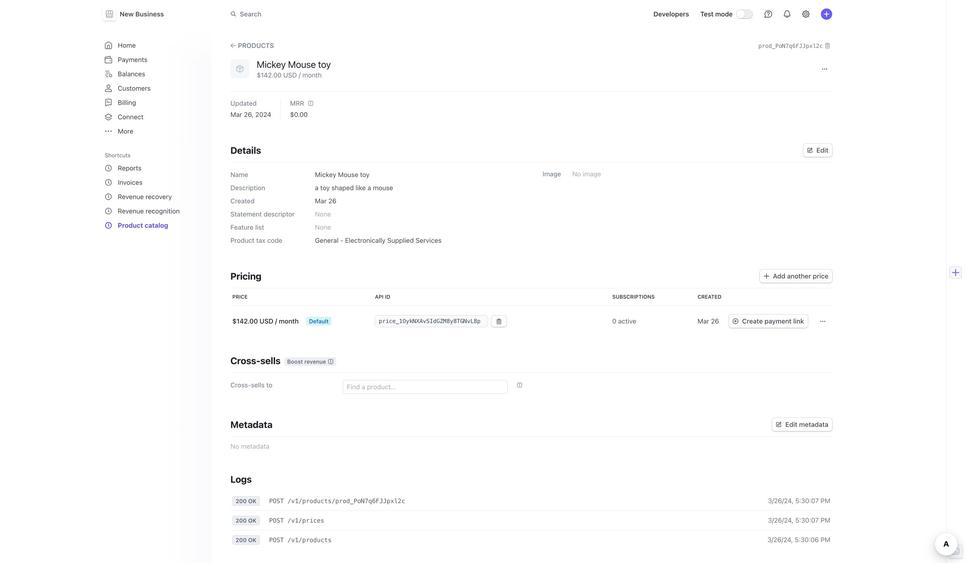 Task type: locate. For each thing, give the bounding box(es) containing it.
Search text field
[[225, 6, 490, 23]]

None text field
[[375, 316, 488, 327]]

core navigation links element
[[101, 38, 206, 139]]

svg image
[[822, 66, 828, 72], [807, 147, 813, 153], [764, 273, 770, 279], [733, 318, 739, 324], [820, 319, 826, 324], [776, 422, 782, 427]]

Test mode checkbox
[[737, 10, 753, 18]]

Find a product… text field
[[343, 380, 508, 394]]

svg image
[[496, 319, 502, 324]]

None search field
[[225, 6, 490, 23]]

2 shortcuts element from the top
[[101, 160, 206, 233]]

shortcuts element
[[101, 149, 206, 233], [101, 160, 206, 233]]

settings image
[[803, 10, 810, 18]]



Task type: describe. For each thing, give the bounding box(es) containing it.
1 shortcuts element from the top
[[101, 149, 206, 233]]

boost revenue element
[[284, 357, 337, 366]]

notifications image
[[784, 10, 791, 18]]

help image
[[765, 10, 772, 18]]

manage shortcuts image
[[196, 152, 201, 158]]



Task type: vqa. For each thing, say whether or not it's contained in the screenshot.
middle svg image
yes



